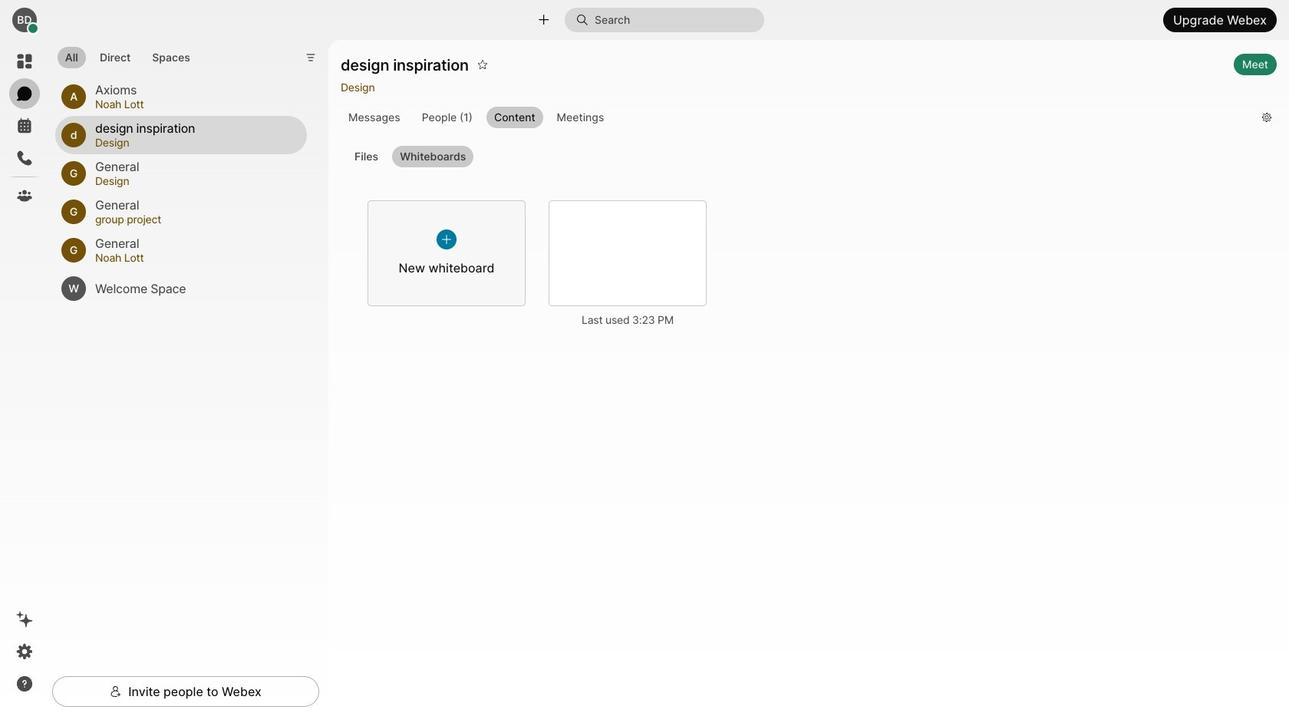Task type: describe. For each thing, give the bounding box(es) containing it.
design element inside list item
[[95, 134, 289, 151]]

group project element
[[95, 211, 289, 228]]

welcome space list item
[[55, 269, 307, 308]]

2 general list item from the top
[[55, 192, 307, 231]]

design inspiration list item
[[55, 116, 307, 154]]

noah lott element inside axioms list item
[[95, 96, 289, 113]]

axioms list item
[[55, 77, 307, 116]]



Task type: locate. For each thing, give the bounding box(es) containing it.
1 general list item from the top
[[55, 154, 307, 192]]

0 vertical spatial design element
[[95, 134, 289, 151]]

tab list
[[54, 38, 202, 73]]

3 general list item from the top
[[55, 231, 307, 269]]

2 noah lott element from the top
[[95, 249, 289, 266]]

noah lott element up welcome space list item
[[95, 249, 289, 266]]

group
[[341, 107, 1250, 129]]

1 noah lott element from the top
[[95, 96, 289, 113]]

0 vertical spatial noah lott element
[[95, 96, 289, 113]]

design element
[[95, 134, 289, 151], [95, 172, 289, 189]]

noah lott element
[[95, 96, 289, 113], [95, 249, 289, 266]]

plus_12 image
[[437, 230, 457, 250]]

webex tab list
[[9, 46, 40, 211]]

design element down axioms list item
[[95, 134, 289, 151]]

1 design element from the top
[[95, 134, 289, 151]]

1 vertical spatial noah lott element
[[95, 249, 289, 266]]

2 design element from the top
[[95, 172, 289, 189]]

navigation
[[0, 40, 49, 713]]

1 vertical spatial design element
[[95, 172, 289, 189]]

noah lott element up the design inspiration list item
[[95, 96, 289, 113]]

general list item
[[55, 154, 307, 192], [55, 192, 307, 231], [55, 231, 307, 269]]

design element up 'group project' element
[[95, 172, 289, 189]]



Task type: vqa. For each thing, say whether or not it's contained in the screenshot.
tab list
yes



